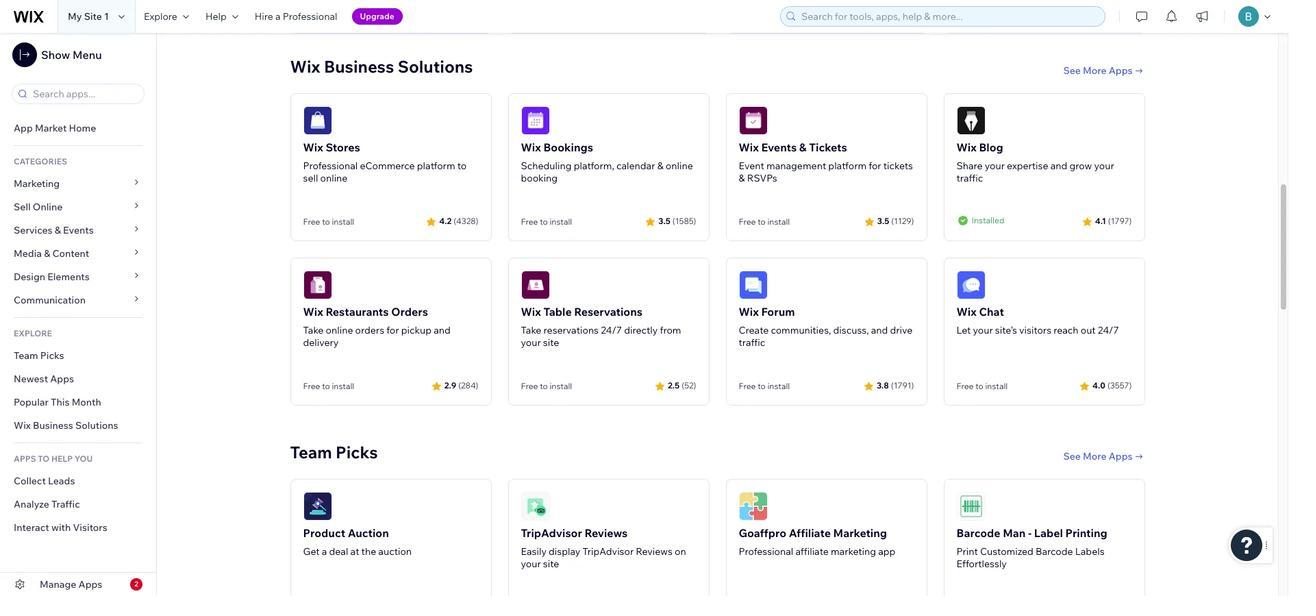 Task type: describe. For each thing, give the bounding box(es) containing it.
product
[[303, 526, 346, 540]]

drive
[[891, 324, 913, 336]]

design
[[14, 271, 45, 283]]

install for professional
[[332, 216, 355, 227]]

event
[[739, 159, 765, 172]]

your inside tripadvisor reviews easily display tripadvisor reviews on your site
[[521, 558, 541, 570]]

marketing
[[831, 545, 877, 558]]

0 vertical spatial tripadvisor
[[521, 526, 582, 540]]

site inside tripadvisor reviews easily display tripadvisor reviews on your site
[[543, 558, 559, 570]]

free to install for reservations
[[521, 381, 573, 391]]

0 horizontal spatial a
[[275, 10, 281, 23]]

professional for a
[[283, 10, 338, 23]]

affiliate
[[796, 545, 829, 558]]

more for team picks
[[1084, 450, 1107, 462]]

your inside wix chat let your site's visitors reach out 24/7
[[974, 324, 994, 336]]

picks inside sidebar element
[[40, 350, 64, 362]]

this
[[51, 396, 70, 408]]

man
[[1004, 526, 1026, 540]]

design elements link
[[0, 265, 156, 289]]

see for team picks
[[1064, 450, 1081, 462]]

print
[[957, 545, 979, 558]]

reservations
[[544, 324, 599, 336]]

1 horizontal spatial team picks
[[290, 442, 378, 462]]

newest
[[14, 373, 48, 385]]

4.1
[[1096, 216, 1107, 226]]

easily
[[521, 545, 547, 558]]

to for wix forum
[[758, 381, 766, 391]]

site
[[84, 10, 102, 23]]

1 horizontal spatial team
[[290, 442, 332, 462]]

1 horizontal spatial reviews
[[636, 545, 673, 558]]

tripadvisor reviews logo image
[[521, 492, 550, 521]]

app
[[879, 545, 896, 558]]

to for wix events & tickets
[[758, 216, 766, 227]]

sell
[[303, 172, 318, 184]]

free for wix table reservations
[[521, 381, 538, 391]]

Search apps... field
[[29, 84, 140, 103]]

wix restaurants orders logo image
[[303, 270, 332, 299]]

calendar
[[617, 159, 656, 172]]

wix for wix stores
[[303, 140, 323, 154]]

orders
[[355, 324, 385, 336]]

(1791)
[[892, 380, 915, 391]]

show
[[41, 48, 70, 62]]

reservations
[[575, 305, 643, 318]]

& inside media & content link
[[44, 247, 50, 260]]

free to install for &
[[739, 216, 790, 227]]

interact with visitors link
[[0, 516, 156, 539]]

collect leads
[[14, 475, 75, 487]]

blog
[[980, 140, 1004, 154]]

newest apps
[[14, 373, 74, 385]]

marketing inside the goaffpro affiliate marketing professional affiliate marketing app
[[834, 526, 888, 540]]

on
[[675, 545, 687, 558]]

online
[[33, 201, 63, 213]]

barcode man - label printing print customized barcode labels effortlessly
[[957, 526, 1108, 570]]

analyze traffic
[[14, 498, 80, 511]]

1 horizontal spatial tripadvisor
[[583, 545, 634, 558]]

team picks link
[[0, 344, 156, 367]]

install for scheduling
[[550, 216, 573, 227]]

3.5 for platform,
[[659, 216, 671, 226]]

communication link
[[0, 289, 156, 312]]

1 horizontal spatial business
[[324, 56, 394, 77]]

analyze
[[14, 498, 49, 511]]

solutions inside sidebar element
[[75, 419, 118, 432]]

wix blog share your expertise and grow your traffic
[[957, 140, 1115, 184]]

leads
[[48, 475, 75, 487]]

apps to help you
[[14, 454, 93, 464]]

at
[[351, 545, 359, 558]]

see for wix business solutions
[[1064, 64, 1081, 77]]

install for &
[[768, 216, 790, 227]]

get
[[303, 545, 320, 558]]

communication
[[14, 294, 88, 306]]

help button
[[197, 0, 247, 33]]

let
[[957, 324, 971, 336]]

for inside "wix events & tickets event management platform for tickets & rsvps"
[[869, 159, 882, 172]]

sell
[[14, 201, 31, 213]]

hire a professional link
[[247, 0, 346, 33]]

goaffpro affiliate marketing logo image
[[739, 492, 768, 521]]

wix table reservations logo image
[[521, 270, 550, 299]]

auction
[[348, 526, 389, 540]]

interact
[[14, 522, 49, 534]]

team inside sidebar element
[[14, 350, 38, 362]]

deal
[[329, 545, 348, 558]]

your inside wix table reservations take reservations 24/7 directly from your site
[[521, 336, 541, 349]]

the
[[362, 545, 376, 558]]

free to install for create
[[739, 381, 790, 391]]

orders
[[391, 305, 428, 318]]

0 vertical spatial wix business solutions
[[290, 56, 473, 77]]

free for wix restaurants orders
[[303, 381, 320, 391]]

0 vertical spatial barcode
[[957, 526, 1001, 540]]

delivery
[[303, 336, 339, 349]]

site's
[[996, 324, 1018, 336]]

wix stores professional ecommerce platform to sell online
[[303, 140, 467, 184]]

create
[[739, 324, 769, 336]]

interact with visitors
[[14, 522, 107, 534]]

media & content
[[14, 247, 89, 260]]

for inside wix restaurants orders take online orders for pickup and delivery
[[387, 324, 399, 336]]

services & events link
[[0, 219, 156, 242]]

reach
[[1054, 324, 1079, 336]]

1 vertical spatial barcode
[[1036, 545, 1074, 558]]

free to install for orders
[[303, 381, 355, 391]]

wix for wix blog
[[957, 140, 977, 154]]

1 horizontal spatial solutions
[[398, 56, 473, 77]]

media & content link
[[0, 242, 156, 265]]

install for create
[[768, 381, 790, 391]]

install for orders
[[332, 381, 355, 391]]

labels
[[1076, 545, 1105, 558]]

your down blog
[[985, 159, 1005, 172]]

take for wix restaurants orders
[[303, 324, 324, 336]]

printing
[[1066, 526, 1108, 540]]

tickets
[[884, 159, 914, 172]]

and for wix blog
[[1051, 159, 1068, 172]]

manage
[[40, 578, 76, 591]]

display
[[549, 545, 581, 558]]

management
[[767, 159, 827, 172]]

2.9 (284)
[[445, 380, 479, 391]]

3.5 for tickets
[[878, 216, 890, 226]]

free to install for let
[[957, 381, 1008, 391]]

online inside wix bookings scheduling platform, calendar & online booking
[[666, 159, 693, 172]]

3.8 (1791)
[[877, 380, 915, 391]]

help
[[206, 10, 227, 23]]

wix inside wix business solutions link
[[14, 419, 31, 432]]

wix events & tickets event management platform for tickets & rsvps
[[739, 140, 914, 184]]

and for wix forum
[[872, 324, 889, 336]]

wix for wix events & tickets
[[739, 140, 759, 154]]

marketing inside sidebar element
[[14, 178, 60, 190]]

to for wix bookings
[[540, 216, 548, 227]]

professional inside the goaffpro affiliate marketing professional affiliate marketing app
[[739, 545, 794, 558]]

wix stores logo image
[[303, 106, 332, 135]]

free for wix bookings
[[521, 216, 538, 227]]

marketing link
[[0, 172, 156, 195]]

with
[[51, 522, 71, 534]]

wix forum logo image
[[739, 270, 768, 299]]

business inside sidebar element
[[33, 419, 73, 432]]

wix table reservations take reservations 24/7 directly from your site
[[521, 305, 682, 349]]

show menu
[[41, 48, 102, 62]]

product auction get a deal at the auction
[[303, 526, 412, 558]]

sell online
[[14, 201, 63, 213]]

install for let
[[986, 381, 1008, 391]]

sidebar element
[[0, 33, 157, 596]]

site inside wix table reservations take reservations 24/7 directly from your site
[[543, 336, 559, 349]]

(4328)
[[454, 216, 479, 226]]

goaffpro affiliate marketing professional affiliate marketing app
[[739, 526, 896, 558]]

see more apps for team picks
[[1064, 450, 1133, 462]]

wix for wix bookings
[[521, 140, 541, 154]]

from
[[660, 324, 682, 336]]

effortlessly
[[957, 558, 1007, 570]]

events inside "wix events & tickets event management platform for tickets & rsvps"
[[762, 140, 797, 154]]



Task type: vqa. For each thing, say whether or not it's contained in the screenshot.


Task type: locate. For each thing, give the bounding box(es) containing it.
wix up let
[[957, 305, 977, 318]]

take inside wix table reservations take reservations 24/7 directly from your site
[[521, 324, 542, 336]]

install down communities,
[[768, 381, 790, 391]]

discuss,
[[834, 324, 869, 336]]

categories
[[14, 156, 67, 167]]

explore
[[14, 328, 52, 339]]

wix inside "wix blog share your expertise and grow your traffic"
[[957, 140, 977, 154]]

platform,
[[574, 159, 615, 172]]

24/7 inside wix table reservations take reservations 24/7 directly from your site
[[601, 324, 622, 336]]

platform right ecommerce
[[417, 159, 455, 172]]

booking
[[521, 172, 558, 184]]

2.9
[[445, 380, 457, 391]]

0 vertical spatial team
[[14, 350, 38, 362]]

sell online link
[[0, 195, 156, 219]]

free for wix stores
[[303, 216, 320, 227]]

(1129)
[[892, 216, 915, 226]]

site
[[543, 336, 559, 349], [543, 558, 559, 570]]

2 horizontal spatial and
[[1051, 159, 1068, 172]]

wix for wix restaurants orders
[[303, 305, 323, 318]]

and inside wix restaurants orders take online orders for pickup and delivery
[[434, 324, 451, 336]]

wix events & tickets logo image
[[739, 106, 768, 135]]

1 horizontal spatial barcode
[[1036, 545, 1074, 558]]

free down the booking
[[521, 216, 538, 227]]

wix forum create communities, discuss, and drive traffic
[[739, 305, 913, 349]]

0 vertical spatial site
[[543, 336, 559, 349]]

wix bookings logo image
[[521, 106, 550, 135]]

to for wix chat
[[976, 381, 984, 391]]

0 horizontal spatial 24/7
[[601, 324, 622, 336]]

1 horizontal spatial marketing
[[834, 526, 888, 540]]

0 vertical spatial traffic
[[957, 172, 984, 184]]

professional right hire
[[283, 10, 338, 23]]

1 vertical spatial reviews
[[636, 545, 673, 558]]

a inside product auction get a deal at the auction
[[322, 545, 327, 558]]

take for wix table reservations
[[521, 324, 542, 336]]

more for wix business solutions
[[1084, 64, 1107, 77]]

1 vertical spatial see
[[1064, 450, 1081, 462]]

(3557)
[[1108, 380, 1133, 391]]

1 horizontal spatial events
[[762, 140, 797, 154]]

professional for stores
[[303, 159, 358, 172]]

online inside wix stores professional ecommerce platform to sell online
[[320, 172, 348, 184]]

wix up share
[[957, 140, 977, 154]]

1 horizontal spatial picks
[[336, 442, 378, 462]]

for left tickets
[[869, 159, 882, 172]]

1 vertical spatial business
[[33, 419, 73, 432]]

1 horizontal spatial wix business solutions
[[290, 56, 473, 77]]

professional
[[283, 10, 338, 23], [303, 159, 358, 172], [739, 545, 794, 558]]

install for reservations
[[550, 381, 573, 391]]

free to install down reservations
[[521, 381, 573, 391]]

1 vertical spatial more
[[1084, 450, 1107, 462]]

business down popular this month
[[33, 419, 73, 432]]

0 vertical spatial picks
[[40, 350, 64, 362]]

help
[[51, 454, 73, 464]]

bookings
[[544, 140, 594, 154]]

hire a professional
[[255, 10, 338, 23]]

communities,
[[771, 324, 832, 336]]

reviews
[[585, 526, 628, 540], [636, 545, 673, 558]]

marketing
[[14, 178, 60, 190], [834, 526, 888, 540]]

and right pickup
[[434, 324, 451, 336]]

for right "orders"
[[387, 324, 399, 336]]

wix inside "wix forum create communities, discuss, and drive traffic"
[[739, 305, 759, 318]]

0 vertical spatial events
[[762, 140, 797, 154]]

online right calendar
[[666, 159, 693, 172]]

install up wix restaurants orders logo
[[332, 216, 355, 227]]

wix inside wix chat let your site's visitors reach out 24/7
[[957, 305, 977, 318]]

popular this month
[[14, 396, 101, 408]]

team up product auction logo
[[290, 442, 332, 462]]

marketing up the marketing
[[834, 526, 888, 540]]

0 horizontal spatial wix business solutions
[[14, 419, 118, 432]]

online down restaurants
[[326, 324, 353, 336]]

wix inside wix restaurants orders take online orders for pickup and delivery
[[303, 305, 323, 318]]

0 horizontal spatial team picks
[[14, 350, 64, 362]]

ecommerce
[[360, 159, 415, 172]]

4.0
[[1093, 380, 1106, 391]]

1 horizontal spatial take
[[521, 324, 542, 336]]

wix inside wix stores professional ecommerce platform to sell online
[[303, 140, 323, 154]]

0 vertical spatial marketing
[[14, 178, 60, 190]]

0 horizontal spatial solutions
[[75, 419, 118, 432]]

3.5 left (1129)
[[878, 216, 890, 226]]

your
[[985, 159, 1005, 172], [1095, 159, 1115, 172], [974, 324, 994, 336], [521, 336, 541, 349], [521, 558, 541, 570]]

1 vertical spatial tripadvisor
[[583, 545, 634, 558]]

install down the site's
[[986, 381, 1008, 391]]

2 see more apps button from the top
[[1064, 450, 1146, 462]]

hire
[[255, 10, 273, 23]]

2 see from the top
[[1064, 450, 1081, 462]]

1 horizontal spatial platform
[[829, 159, 867, 172]]

traffic down 'forum' in the bottom of the page
[[739, 336, 766, 349]]

site down tripadvisor reviews logo
[[543, 558, 559, 570]]

0 vertical spatial solutions
[[398, 56, 473, 77]]

wix
[[290, 56, 320, 77], [303, 140, 323, 154], [521, 140, 541, 154], [739, 140, 759, 154], [957, 140, 977, 154], [303, 305, 323, 318], [521, 305, 541, 318], [739, 305, 759, 318], [957, 305, 977, 318], [14, 419, 31, 432]]

wix down wix stores logo
[[303, 140, 323, 154]]

0 vertical spatial see more apps
[[1064, 64, 1133, 77]]

analyze traffic link
[[0, 493, 156, 516]]

0 horizontal spatial platform
[[417, 159, 455, 172]]

barcode up print at the bottom
[[957, 526, 1001, 540]]

0 horizontal spatial reviews
[[585, 526, 628, 540]]

wix down hire a professional link
[[290, 56, 320, 77]]

wix up create
[[739, 305, 759, 318]]

0 vertical spatial for
[[869, 159, 882, 172]]

take inside wix restaurants orders take online orders for pickup and delivery
[[303, 324, 324, 336]]

collect
[[14, 475, 46, 487]]

& inside wix bookings scheduling platform, calendar & online booking
[[658, 159, 664, 172]]

wix inside wix table reservations take reservations 24/7 directly from your site
[[521, 305, 541, 318]]

events up management
[[762, 140, 797, 154]]

0 vertical spatial see
[[1064, 64, 1081, 77]]

and left drive
[[872, 324, 889, 336]]

out
[[1081, 324, 1096, 336]]

2 more from the top
[[1084, 450, 1107, 462]]

0 horizontal spatial business
[[33, 419, 73, 432]]

business down upgrade button
[[324, 56, 394, 77]]

rsvps
[[748, 172, 778, 184]]

traffic inside "wix blog share your expertise and grow your traffic"
[[957, 172, 984, 184]]

tripadvisor up display
[[521, 526, 582, 540]]

to inside wix stores professional ecommerce platform to sell online
[[458, 159, 467, 172]]

wix for wix chat
[[957, 305, 977, 318]]

to for wix table reservations
[[540, 381, 548, 391]]

barcode man - label printing logo image
[[957, 492, 986, 521]]

& right media at left
[[44, 247, 50, 260]]

picks
[[40, 350, 64, 362], [336, 442, 378, 462]]

product auction logo image
[[303, 492, 332, 521]]

1 vertical spatial marketing
[[834, 526, 888, 540]]

1 horizontal spatial traffic
[[957, 172, 984, 184]]

install down reservations
[[550, 381, 573, 391]]

wix up "scheduling"
[[521, 140, 541, 154]]

traffic inside "wix forum create communities, discuss, and drive traffic"
[[739, 336, 766, 349]]

2 see more apps from the top
[[1064, 450, 1133, 462]]

0 horizontal spatial 3.5
[[659, 216, 671, 226]]

1 platform from the left
[[417, 159, 455, 172]]

1 horizontal spatial a
[[322, 545, 327, 558]]

free down sell
[[303, 216, 320, 227]]

0 horizontal spatial events
[[63, 224, 94, 236]]

installed
[[972, 215, 1005, 226]]

0 vertical spatial reviews
[[585, 526, 628, 540]]

1 more from the top
[[1084, 64, 1107, 77]]

free to install down sell
[[303, 216, 355, 227]]

a right get
[[322, 545, 327, 558]]

1 3.5 from the left
[[659, 216, 671, 226]]

show menu button
[[12, 42, 102, 67]]

free to install for scheduling
[[521, 216, 573, 227]]

free down delivery
[[303, 381, 320, 391]]

4.0 (3557)
[[1093, 380, 1133, 391]]

& right calendar
[[658, 159, 664, 172]]

to for wix stores
[[322, 216, 330, 227]]

1 vertical spatial picks
[[336, 442, 378, 462]]

wix for wix table reservations
[[521, 305, 541, 318]]

visitors
[[1020, 324, 1052, 336]]

wix for wix forum
[[739, 305, 759, 318]]

scheduling
[[521, 159, 572, 172]]

online inside wix restaurants orders take online orders for pickup and delivery
[[326, 324, 353, 336]]

0 vertical spatial more
[[1084, 64, 1107, 77]]

free for wix events & tickets
[[739, 216, 756, 227]]

24/7 down reservations
[[601, 324, 622, 336]]

free down rsvps
[[739, 216, 756, 227]]

professional down goaffpro
[[739, 545, 794, 558]]

free down create
[[739, 381, 756, 391]]

expertise
[[1008, 159, 1049, 172]]

0 horizontal spatial and
[[434, 324, 451, 336]]

& left rsvps
[[739, 172, 745, 184]]

1 see more apps from the top
[[1064, 64, 1133, 77]]

& up management
[[800, 140, 807, 154]]

1 24/7 from the left
[[601, 324, 622, 336]]

Search for tools, apps, help & more... field
[[798, 7, 1101, 26]]

1 vertical spatial traffic
[[739, 336, 766, 349]]

0 vertical spatial a
[[275, 10, 281, 23]]

free down let
[[957, 381, 974, 391]]

wix inside "wix events & tickets event management platform for tickets & rsvps"
[[739, 140, 759, 154]]

online right sell
[[320, 172, 348, 184]]

1 horizontal spatial for
[[869, 159, 882, 172]]

1 vertical spatial a
[[322, 545, 327, 558]]

wix bookings scheduling platform, calendar & online booking
[[521, 140, 693, 184]]

app
[[14, 122, 33, 134]]

2 site from the top
[[543, 558, 559, 570]]

free for wix chat
[[957, 381, 974, 391]]

your right let
[[974, 324, 994, 336]]

events inside sidebar element
[[63, 224, 94, 236]]

1 vertical spatial solutions
[[75, 419, 118, 432]]

market
[[35, 122, 67, 134]]

1 vertical spatial professional
[[303, 159, 358, 172]]

team picks inside sidebar element
[[14, 350, 64, 362]]

(1797)
[[1109, 216, 1133, 226]]

collect leads link
[[0, 469, 156, 493]]

team picks up product auction logo
[[290, 442, 378, 462]]

free to install down let
[[957, 381, 1008, 391]]

take down wix restaurants orders logo
[[303, 324, 324, 336]]

wix business solutions down this
[[14, 419, 118, 432]]

1 site from the top
[[543, 336, 559, 349]]

and inside "wix forum create communities, discuss, and drive traffic"
[[872, 324, 889, 336]]

3.8
[[877, 380, 890, 391]]

2 24/7 from the left
[[1099, 324, 1120, 336]]

team
[[14, 350, 38, 362], [290, 442, 332, 462]]

platform down the tickets on the top right of page
[[829, 159, 867, 172]]

2 3.5 from the left
[[878, 216, 890, 226]]

stores
[[326, 140, 360, 154]]

wix business solutions link
[[0, 414, 156, 437]]

barcode
[[957, 526, 1001, 540], [1036, 545, 1074, 558]]

and left grow
[[1051, 159, 1068, 172]]

team picks down explore
[[14, 350, 64, 362]]

tickets
[[810, 140, 848, 154]]

goaffpro
[[739, 526, 787, 540]]

wix up event on the top of the page
[[739, 140, 759, 154]]

2 vertical spatial professional
[[739, 545, 794, 558]]

free to install for professional
[[303, 216, 355, 227]]

solutions
[[398, 56, 473, 77], [75, 419, 118, 432]]

site down table
[[543, 336, 559, 349]]

0 horizontal spatial team
[[14, 350, 38, 362]]

professional inside hire a professional link
[[283, 10, 338, 23]]

wix down popular
[[14, 419, 31, 432]]

professional down "stores"
[[303, 159, 358, 172]]

free to install down rsvps
[[739, 216, 790, 227]]

0 horizontal spatial marketing
[[14, 178, 60, 190]]

upgrade button
[[352, 8, 403, 25]]

apps
[[1109, 64, 1133, 77], [50, 373, 74, 385], [1109, 450, 1133, 462], [79, 578, 102, 591]]

professional inside wix stores professional ecommerce platform to sell online
[[303, 159, 358, 172]]

2.5
[[668, 380, 680, 391]]

wix inside wix bookings scheduling platform, calendar & online booking
[[521, 140, 541, 154]]

1 vertical spatial for
[[387, 324, 399, 336]]

install down rsvps
[[768, 216, 790, 227]]

1 vertical spatial see more apps button
[[1064, 450, 1146, 462]]

platform inside wix stores professional ecommerce platform to sell online
[[417, 159, 455, 172]]

events down sell online link
[[63, 224, 94, 236]]

0 horizontal spatial traffic
[[739, 336, 766, 349]]

1 see from the top
[[1064, 64, 1081, 77]]

0 horizontal spatial tripadvisor
[[521, 526, 582, 540]]

0 vertical spatial team picks
[[14, 350, 64, 362]]

1 vertical spatial team
[[290, 442, 332, 462]]

to for wix restaurants orders
[[322, 381, 330, 391]]

affiliate
[[789, 526, 831, 540]]

and inside "wix blog share your expertise and grow your traffic"
[[1051, 159, 1068, 172]]

24/7 inside wix chat let your site's visitors reach out 24/7
[[1099, 324, 1120, 336]]

media
[[14, 247, 42, 260]]

0 horizontal spatial take
[[303, 324, 324, 336]]

4.2 (4328)
[[440, 216, 479, 226]]

install down the booking
[[550, 216, 573, 227]]

tripadvisor right display
[[583, 545, 634, 558]]

platform inside "wix events & tickets event management platform for tickets & rsvps"
[[829, 159, 867, 172]]

chat
[[980, 305, 1005, 318]]

wix down wix restaurants orders logo
[[303, 305, 323, 318]]

see more apps for wix business solutions
[[1064, 64, 1133, 77]]

3.5
[[659, 216, 671, 226], [878, 216, 890, 226]]

wix left table
[[521, 305, 541, 318]]

2 take from the left
[[521, 324, 542, 336]]

3.5 left (1585)
[[659, 216, 671, 226]]

0 horizontal spatial barcode
[[957, 526, 1001, 540]]

0 horizontal spatial for
[[387, 324, 399, 336]]

services
[[14, 224, 52, 236]]

0 vertical spatial business
[[324, 56, 394, 77]]

1 take from the left
[[303, 324, 324, 336]]

& inside services & events link
[[55, 224, 61, 236]]

wix chat logo image
[[957, 270, 986, 299]]

more
[[1084, 64, 1107, 77], [1084, 450, 1107, 462]]

free to install down delivery
[[303, 381, 355, 391]]

manage apps
[[40, 578, 102, 591]]

marketing down categories
[[14, 178, 60, 190]]

traffic down blog
[[957, 172, 984, 184]]

1 vertical spatial team picks
[[290, 442, 378, 462]]

label
[[1035, 526, 1064, 540]]

and
[[1051, 159, 1068, 172], [434, 324, 451, 336], [872, 324, 889, 336]]

1 vertical spatial wix business solutions
[[14, 419, 118, 432]]

team down explore
[[14, 350, 38, 362]]

take left reservations
[[521, 324, 542, 336]]

1 horizontal spatial 24/7
[[1099, 324, 1120, 336]]

& up media & content
[[55, 224, 61, 236]]

see more apps button for wix business solutions
[[1064, 64, 1146, 77]]

pickup
[[401, 324, 432, 336]]

1 horizontal spatial 3.5
[[878, 216, 890, 226]]

your left display
[[521, 558, 541, 570]]

24/7 right 'out' on the right bottom of page
[[1099, 324, 1120, 336]]

wix business solutions inside wix business solutions link
[[14, 419, 118, 432]]

you
[[75, 454, 93, 464]]

free to install down the booking
[[521, 216, 573, 227]]

0 vertical spatial see more apps button
[[1064, 64, 1146, 77]]

my site 1
[[68, 10, 109, 23]]

free to install down create
[[739, 381, 790, 391]]

1 horizontal spatial and
[[872, 324, 889, 336]]

wix blog logo image
[[957, 106, 986, 135]]

0 horizontal spatial picks
[[40, 350, 64, 362]]

forum
[[762, 305, 795, 318]]

0 vertical spatial professional
[[283, 10, 338, 23]]

barcode down label
[[1036, 545, 1074, 558]]

your right grow
[[1095, 159, 1115, 172]]

1 vertical spatial events
[[63, 224, 94, 236]]

1 vertical spatial see more apps
[[1064, 450, 1133, 462]]

1 vertical spatial site
[[543, 558, 559, 570]]

1 see more apps button from the top
[[1064, 64, 1146, 77]]

free right (284)
[[521, 381, 538, 391]]

free for wix forum
[[739, 381, 756, 391]]

a right hire
[[275, 10, 281, 23]]

see more apps button for team picks
[[1064, 450, 1146, 462]]

wix business solutions down upgrade button
[[290, 56, 473, 77]]

menu
[[73, 48, 102, 62]]

share
[[957, 159, 983, 172]]

2 platform from the left
[[829, 159, 867, 172]]

install down delivery
[[332, 381, 355, 391]]

visitors
[[73, 522, 107, 534]]

your left reservations
[[521, 336, 541, 349]]

explore
[[144, 10, 177, 23]]



